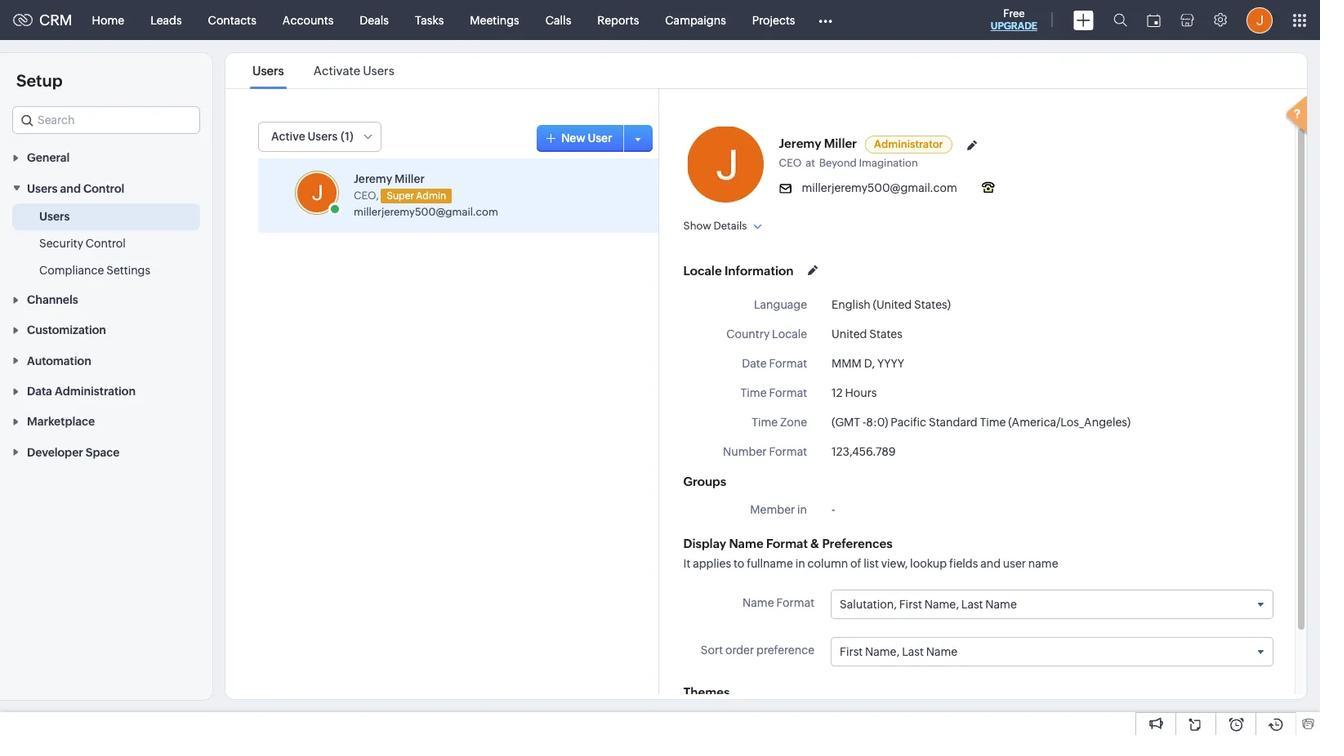 Task type: describe. For each thing, give the bounding box(es) containing it.
fullname
[[747, 557, 793, 570]]

list containing users
[[238, 53, 409, 88]]

ceo,
[[354, 189, 379, 201]]

projects link
[[739, 0, 808, 40]]

imagination
[[859, 157, 918, 169]]

marketplace button
[[0, 406, 212, 437]]

customization button
[[0, 315, 212, 345]]

accounts
[[283, 13, 334, 27]]

country
[[727, 328, 770, 341]]

(united
[[873, 298, 912, 311]]

fields
[[949, 557, 978, 570]]

time zone
[[752, 416, 807, 429]]

activate users link
[[311, 64, 397, 78]]

security control link
[[39, 235, 126, 251]]

mmm
[[832, 357, 862, 370]]

1 vertical spatial last
[[902, 646, 924, 659]]

(america/los_angeles)
[[1008, 416, 1131, 429]]

format for time
[[769, 386, 807, 400]]

(gmt -8:0) pacific standard time (america/los_angeles)
[[832, 416, 1131, 429]]

settings
[[106, 264, 150, 277]]

groups
[[684, 475, 727, 489]]

customization
[[27, 324, 106, 337]]

date
[[742, 357, 767, 370]]

8:0)
[[866, 416, 889, 429]]

name down salutation, first name, last name
[[926, 646, 958, 659]]

user
[[588, 131, 612, 144]]

1 horizontal spatial first
[[899, 598, 922, 611]]

users and control
[[27, 182, 124, 195]]

locale information
[[684, 264, 794, 277]]

number format
[[723, 445, 807, 458]]

in inside display name format & preferences it applies to fullname in column of list view, lookup fields and user name
[[796, 557, 805, 570]]

hours
[[845, 386, 877, 400]]

time format
[[741, 386, 807, 400]]

states)
[[914, 298, 951, 311]]

name format
[[743, 596, 815, 610]]

home
[[92, 13, 124, 27]]

deals link
[[347, 0, 402, 40]]

data administration
[[27, 385, 136, 398]]

general
[[27, 151, 70, 165]]

show details link
[[684, 220, 763, 232]]

format for number
[[769, 445, 807, 458]]

ceo
[[779, 157, 802, 169]]

users link for activate users link
[[250, 64, 287, 78]]

free upgrade
[[991, 7, 1038, 32]]

english (united states)
[[832, 298, 951, 311]]

and inside 'dropdown button'
[[60, 182, 81, 195]]

active users (1)
[[271, 130, 354, 143]]

(gmt
[[832, 416, 861, 429]]

reports link
[[584, 0, 652, 40]]

create menu image
[[1074, 10, 1094, 30]]

automation
[[27, 354, 91, 367]]

d,
[[864, 357, 875, 370]]

control inside security control link
[[86, 237, 126, 250]]

country locale
[[727, 328, 807, 341]]

crm link
[[13, 11, 72, 29]]

miller for jeremy miller ceo, super admin millerjeremy500@gmail.com
[[395, 172, 425, 185]]

view,
[[881, 557, 908, 570]]

leads
[[150, 13, 182, 27]]

meetings link
[[457, 0, 533, 40]]

lookup
[[910, 557, 947, 570]]

name, inside salutation, first name, last name field
[[925, 598, 959, 611]]

states
[[870, 328, 903, 341]]

new user button
[[537, 125, 629, 152]]

compliance
[[39, 264, 104, 277]]

users right activate
[[363, 64, 394, 78]]

developer
[[27, 446, 83, 459]]

information
[[725, 264, 794, 277]]

at
[[806, 157, 815, 169]]

First Name, Last Name field
[[832, 638, 1273, 666]]

activate users
[[314, 64, 394, 78]]

member in
[[750, 503, 807, 516]]

zone
[[780, 416, 807, 429]]

data
[[27, 385, 52, 398]]

profile element
[[1237, 0, 1283, 40]]

name, inside first name, last name field
[[865, 646, 900, 659]]

home link
[[79, 0, 137, 40]]

projects
[[752, 13, 795, 27]]

search element
[[1104, 0, 1137, 40]]

users and control button
[[0, 173, 212, 203]]

format for name
[[777, 596, 815, 610]]

name down fullname
[[743, 596, 774, 610]]

and inside display name format & preferences it applies to fullname in column of list view, lookup fields and user name
[[981, 557, 1001, 570]]

time right standard
[[980, 416, 1006, 429]]

new
[[561, 131, 586, 144]]

activate
[[314, 64, 360, 78]]

profile image
[[1247, 7, 1273, 33]]

data administration button
[[0, 376, 212, 406]]

display name format & preferences it applies to fullname in column of list view, lookup fields and user name
[[684, 537, 1059, 570]]

language
[[754, 298, 807, 311]]



Task type: vqa. For each thing, say whether or not it's contained in the screenshot.


Task type: locate. For each thing, give the bounding box(es) containing it.
display
[[684, 537, 726, 551]]

users and control region
[[0, 203, 212, 284]]

format up 'zone'
[[769, 386, 807, 400]]

locale down 'show'
[[684, 264, 722, 277]]

1 horizontal spatial locale
[[772, 328, 807, 341]]

first down salutation,
[[840, 646, 863, 659]]

miller up super
[[395, 172, 425, 185]]

12 hours
[[832, 386, 877, 400]]

jeremy for jeremy miller ceo, super admin millerjeremy500@gmail.com
[[354, 172, 392, 185]]

in right member
[[798, 503, 807, 516]]

contacts
[[208, 13, 256, 27]]

security control
[[39, 237, 126, 250]]

column
[[808, 557, 848, 570]]

leads link
[[137, 0, 195, 40]]

123,456.789
[[832, 445, 896, 458]]

number
[[723, 445, 767, 458]]

jeremy
[[779, 136, 822, 150], [354, 172, 392, 185]]

0 horizontal spatial jeremy
[[354, 172, 392, 185]]

users down contacts
[[253, 64, 284, 78]]

name, down lookup
[[925, 598, 959, 611]]

sort order preference
[[701, 644, 815, 657]]

format up fullname
[[766, 537, 808, 551]]

Salutation, First Name, Last Name field
[[832, 591, 1273, 619]]

users up security
[[39, 210, 70, 223]]

general button
[[0, 142, 212, 173]]

jeremy inside jeremy miller ceo, super admin millerjeremy500@gmail.com
[[354, 172, 392, 185]]

campaigns link
[[652, 0, 739, 40]]

active
[[271, 130, 305, 143]]

users inside region
[[39, 210, 70, 223]]

marketplace
[[27, 415, 95, 428]]

name inside display name format & preferences it applies to fullname in column of list view, lookup fields and user name
[[729, 537, 764, 551]]

0 horizontal spatial millerjeremy500@gmail.com
[[354, 206, 498, 218]]

- right (gmt
[[863, 416, 866, 429]]

1 horizontal spatial and
[[981, 557, 1001, 570]]

format for date
[[769, 357, 807, 370]]

Search text field
[[13, 107, 199, 133]]

administrator
[[874, 138, 943, 150]]

0 horizontal spatial users link
[[39, 208, 70, 224]]

last down salutation, first name, last name
[[902, 646, 924, 659]]

0 vertical spatial last
[[962, 598, 983, 611]]

reports
[[598, 13, 639, 27]]

user
[[1003, 557, 1026, 570]]

0 horizontal spatial miller
[[395, 172, 425, 185]]

compliance settings link
[[39, 262, 150, 278]]

1 horizontal spatial last
[[962, 598, 983, 611]]

0 horizontal spatial and
[[60, 182, 81, 195]]

calls
[[546, 13, 571, 27]]

time left 'zone'
[[752, 416, 778, 429]]

create menu element
[[1064, 0, 1104, 40]]

jeremy for jeremy miller
[[779, 136, 822, 150]]

security
[[39, 237, 83, 250]]

new user
[[561, 131, 612, 144]]

compliance settings
[[39, 264, 150, 277]]

order
[[726, 644, 754, 657]]

0 horizontal spatial name,
[[865, 646, 900, 659]]

admin
[[416, 190, 446, 201]]

format up time format
[[769, 357, 807, 370]]

english
[[832, 298, 871, 311]]

1 vertical spatial -
[[832, 503, 835, 516]]

users (1)
[[308, 130, 354, 143]]

united
[[832, 328, 867, 341]]

1 horizontal spatial miller
[[824, 136, 857, 150]]

1 horizontal spatial -
[[863, 416, 866, 429]]

mmm d, yyyy
[[832, 357, 904, 370]]

0 vertical spatial locale
[[684, 264, 722, 277]]

details
[[714, 220, 747, 232]]

themes
[[684, 686, 730, 700]]

1 vertical spatial name,
[[865, 646, 900, 659]]

0 vertical spatial -
[[863, 416, 866, 429]]

millerjeremy500@gmail.com
[[802, 181, 958, 194], [354, 206, 498, 218]]

format inside display name format & preferences it applies to fullname in column of list view, lookup fields and user name
[[766, 537, 808, 551]]

1 vertical spatial locale
[[772, 328, 807, 341]]

first right salutation,
[[899, 598, 922, 611]]

0 horizontal spatial last
[[902, 646, 924, 659]]

applies
[[693, 557, 731, 570]]

locale down language
[[772, 328, 807, 341]]

in left column
[[796, 557, 805, 570]]

1 vertical spatial control
[[86, 237, 126, 250]]

0 horizontal spatial locale
[[684, 264, 722, 277]]

in
[[798, 503, 807, 516], [796, 557, 805, 570]]

miller up beyond
[[824, 136, 857, 150]]

administration
[[55, 385, 136, 398]]

beyond imagination link
[[819, 157, 922, 169]]

jeremy up ceo,
[[354, 172, 392, 185]]

0 vertical spatial name,
[[925, 598, 959, 611]]

millerjeremy500@gmail.com link
[[354, 206, 498, 218]]

Other Modules field
[[808, 7, 844, 33]]

users link up security
[[39, 208, 70, 224]]

1 vertical spatial millerjeremy500@gmail.com
[[354, 206, 498, 218]]

member
[[750, 503, 795, 516]]

salutation, first name, last name
[[840, 598, 1017, 611]]

format
[[769, 357, 807, 370], [769, 386, 807, 400], [769, 445, 807, 458], [766, 537, 808, 551], [777, 596, 815, 610]]

1 vertical spatial jeremy
[[354, 172, 392, 185]]

1 vertical spatial miller
[[395, 172, 425, 185]]

miller for jeremy miller
[[824, 136, 857, 150]]

1 vertical spatial first
[[840, 646, 863, 659]]

list
[[238, 53, 409, 88]]

sort
[[701, 644, 723, 657]]

users inside 'dropdown button'
[[27, 182, 58, 195]]

crm
[[39, 11, 72, 29]]

channels button
[[0, 284, 212, 315]]

users link for security control link
[[39, 208, 70, 224]]

None field
[[12, 106, 200, 134]]

pacific
[[891, 416, 927, 429]]

0 vertical spatial control
[[83, 182, 124, 195]]

deals
[[360, 13, 389, 27]]

campaigns
[[665, 13, 726, 27]]

of
[[851, 557, 862, 570]]

millerjeremy500@gmail.com down 'admin'
[[354, 206, 498, 218]]

miller inside jeremy miller ceo, super admin millerjeremy500@gmail.com
[[395, 172, 425, 185]]

jeremy miller ceo, super admin millerjeremy500@gmail.com
[[354, 172, 498, 218]]

0 vertical spatial users link
[[250, 64, 287, 78]]

last
[[962, 598, 983, 611], [902, 646, 924, 659]]

-
[[863, 416, 866, 429], [832, 503, 835, 516]]

channels
[[27, 293, 78, 306]]

developer space button
[[0, 437, 212, 467]]

0 vertical spatial millerjeremy500@gmail.com
[[802, 181, 958, 194]]

name down user
[[986, 598, 1017, 611]]

users link
[[250, 64, 287, 78], [39, 208, 70, 224]]

and down general
[[60, 182, 81, 195]]

0 vertical spatial in
[[798, 503, 807, 516]]

0 vertical spatial first
[[899, 598, 922, 611]]

1 horizontal spatial millerjeremy500@gmail.com
[[802, 181, 958, 194]]

time for time format
[[741, 386, 767, 400]]

first name, last name
[[840, 646, 958, 659]]

12
[[832, 386, 843, 400]]

control inside users and control 'dropdown button'
[[83, 182, 124, 195]]

0 vertical spatial and
[[60, 182, 81, 195]]

1 vertical spatial users link
[[39, 208, 70, 224]]

name up to in the bottom of the page
[[729, 537, 764, 551]]

upgrade
[[991, 20, 1038, 32]]

1 vertical spatial and
[[981, 557, 1001, 570]]

users link down contacts
[[250, 64, 287, 78]]

tasks link
[[402, 0, 457, 40]]

name
[[729, 537, 764, 551], [743, 596, 774, 610], [986, 598, 1017, 611], [926, 646, 958, 659]]

1 horizontal spatial jeremy
[[779, 136, 822, 150]]

time for time zone
[[752, 416, 778, 429]]

1 vertical spatial in
[[796, 557, 805, 570]]

control up compliance settings
[[86, 237, 126, 250]]

format down fullname
[[777, 596, 815, 610]]

users down general
[[27, 182, 58, 195]]

preference
[[757, 644, 815, 657]]

show details
[[684, 220, 747, 232]]

format down 'zone'
[[769, 445, 807, 458]]

contacts link
[[195, 0, 270, 40]]

- up preferences
[[832, 503, 835, 516]]

name
[[1029, 557, 1059, 570]]

time down date
[[741, 386, 767, 400]]

0 vertical spatial jeremy
[[779, 136, 822, 150]]

search image
[[1114, 13, 1128, 27]]

1 horizontal spatial name,
[[925, 598, 959, 611]]

1 horizontal spatial users link
[[250, 64, 287, 78]]

and left user
[[981, 557, 1001, 570]]

date format
[[742, 357, 807, 370]]

name, down salutation,
[[865, 646, 900, 659]]

0 vertical spatial miller
[[824, 136, 857, 150]]

salutation,
[[840, 598, 897, 611]]

space
[[86, 446, 120, 459]]

control down general dropdown button
[[83, 182, 124, 195]]

beyond
[[819, 157, 857, 169]]

0 horizontal spatial -
[[832, 503, 835, 516]]

standard
[[929, 416, 978, 429]]

0 horizontal spatial first
[[840, 646, 863, 659]]

developer space
[[27, 446, 120, 459]]

calendar image
[[1147, 13, 1161, 27]]

last down fields
[[962, 598, 983, 611]]

jeremy up ceo
[[779, 136, 822, 150]]

preferences
[[822, 537, 893, 551]]

tasks
[[415, 13, 444, 27]]

super
[[387, 190, 414, 201]]

millerjeremy500@gmail.com down beyond imagination link
[[802, 181, 958, 194]]

accounts link
[[270, 0, 347, 40]]



